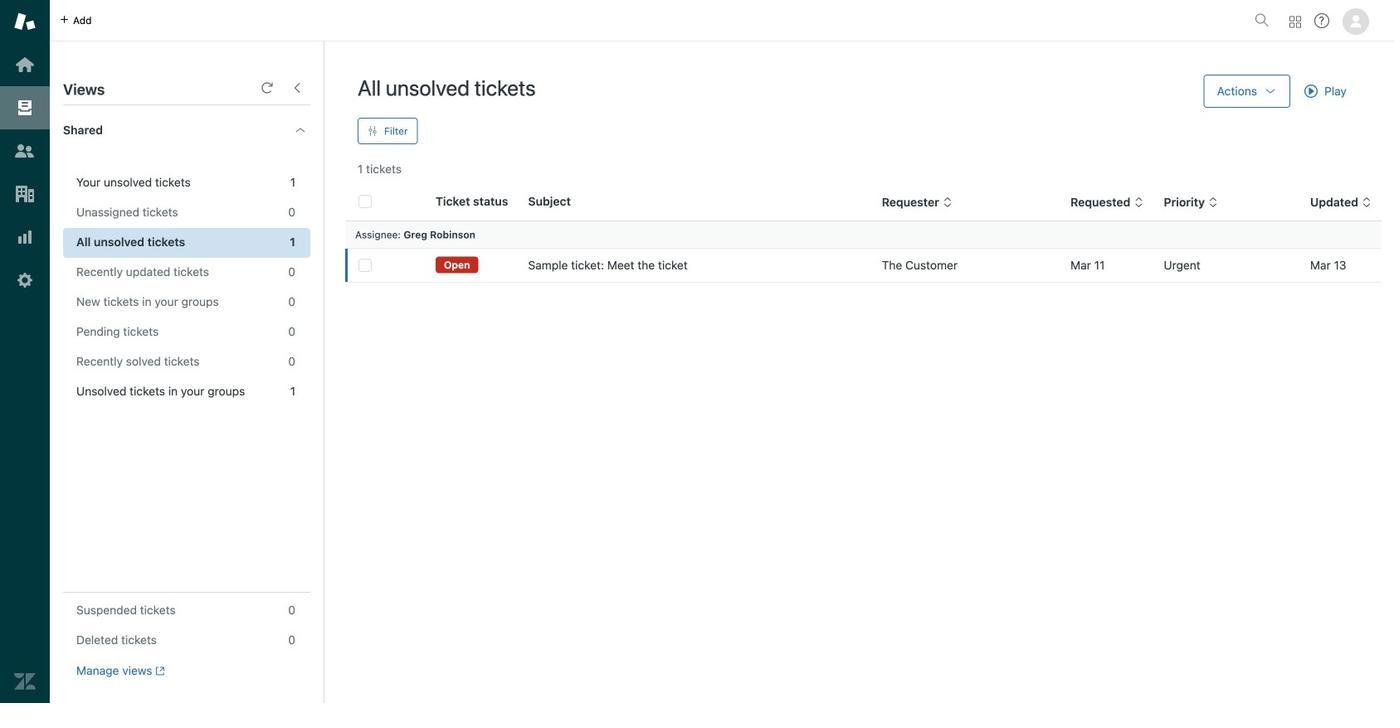 Task type: describe. For each thing, give the bounding box(es) containing it.
organizations image
[[14, 183, 36, 205]]

customers image
[[14, 140, 36, 162]]

reporting image
[[14, 227, 36, 248]]

views image
[[14, 97, 36, 119]]

main element
[[0, 0, 50, 704]]

zendesk image
[[14, 671, 36, 693]]

zendesk products image
[[1290, 16, 1301, 28]]

admin image
[[14, 270, 36, 291]]

get started image
[[14, 54, 36, 76]]

zendesk support image
[[14, 11, 36, 32]]



Task type: locate. For each thing, give the bounding box(es) containing it.
refresh views pane image
[[261, 81, 274, 95]]

heading
[[50, 105, 324, 155]]

row
[[345, 249, 1382, 283]]

opens in a new tab image
[[152, 667, 165, 677]]

get help image
[[1315, 13, 1330, 28]]

hide panel views image
[[291, 81, 304, 95]]



